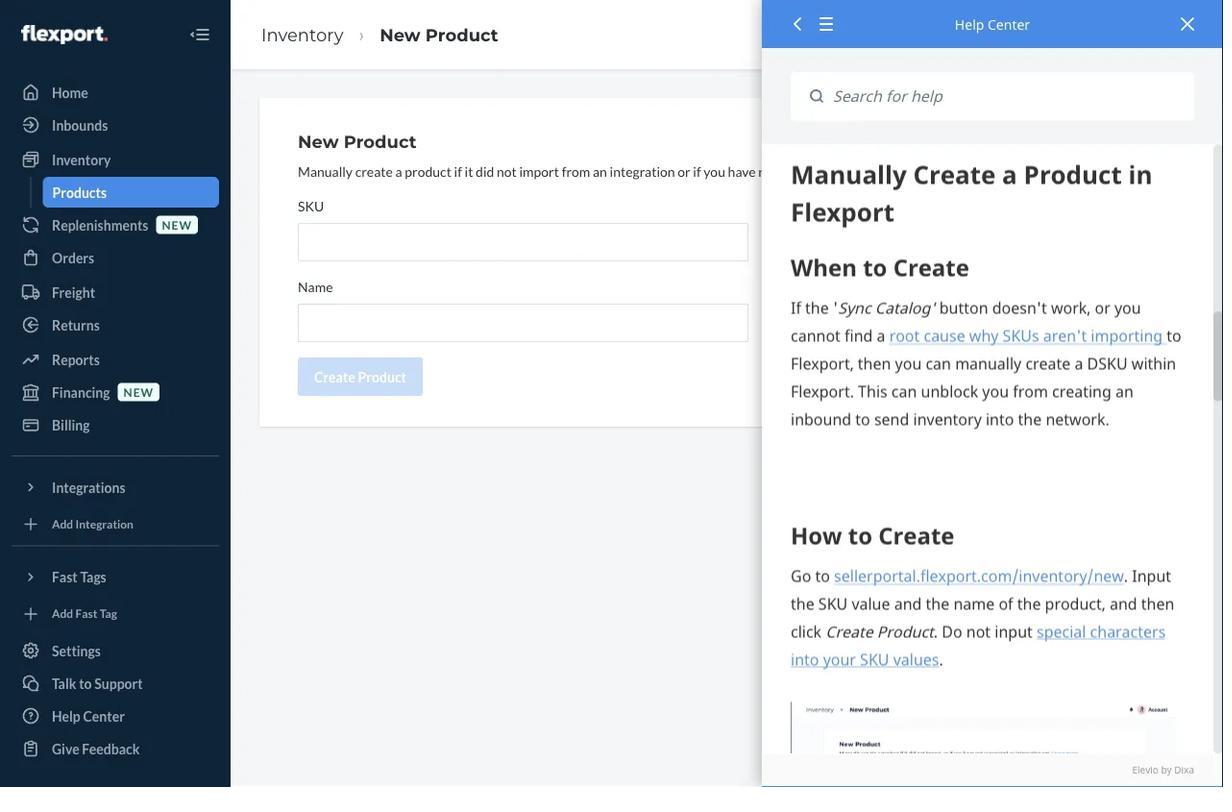Task type: locate. For each thing, give the bounding box(es) containing it.
fast
[[52, 569, 78, 585], [75, 607, 97, 621]]

settings link
[[12, 635, 219, 666]]

help up the search "search field"
[[955, 15, 984, 33]]

name
[[298, 278, 333, 295]]

integrations
[[52, 479, 126, 495]]

help up give
[[52, 708, 81, 724]]

new down reports link
[[124, 385, 154, 399]]

center
[[988, 15, 1030, 33], [83, 708, 125, 724]]

sku
[[298, 197, 324, 214]]

not left yet
[[759, 163, 779, 179]]

inventory
[[261, 24, 344, 45], [52, 151, 111, 168]]

0 vertical spatial fast
[[52, 569, 78, 585]]

an
[[593, 163, 607, 179], [867, 163, 881, 179]]

fast tags button
[[12, 562, 219, 592]]

2 an from the left
[[867, 163, 881, 179]]

create product
[[314, 369, 406, 385]]

support
[[94, 675, 143, 691]]

more
[[991, 163, 1023, 179]]

replenishments
[[52, 217, 148, 233]]

0 vertical spatial inventory
[[261, 24, 344, 45]]

an right connected
[[867, 163, 881, 179]]

1 not from the left
[[497, 163, 517, 179]]

home link
[[12, 77, 219, 108]]

0 horizontal spatial inventory link
[[12, 144, 219, 175]]

1 vertical spatial add
[[52, 607, 73, 621]]

center down talk to support at left
[[83, 708, 125, 724]]

0 vertical spatial new
[[162, 218, 192, 232]]

1 add from the top
[[52, 517, 73, 531]]

help
[[955, 15, 984, 33], [52, 708, 81, 724]]

new down "products" link
[[162, 218, 192, 232]]

freight link
[[12, 277, 219, 308]]

0 horizontal spatial an
[[593, 163, 607, 179]]

None text field
[[298, 304, 749, 342]]

1 horizontal spatial inventory link
[[261, 24, 344, 45]]

0 horizontal spatial help
[[52, 708, 81, 724]]

1 horizontal spatial new
[[162, 218, 192, 232]]

an right from
[[593, 163, 607, 179]]

1 horizontal spatial inventory
[[261, 24, 344, 45]]

1 vertical spatial help
[[52, 708, 81, 724]]

1 horizontal spatial not
[[759, 163, 779, 179]]

2 vertical spatial product
[[358, 369, 406, 385]]

0 horizontal spatial not
[[497, 163, 517, 179]]

freight
[[52, 284, 95, 300]]

add left integration
[[52, 517, 73, 531]]

help center down the to in the bottom of the page
[[52, 708, 125, 724]]

import
[[519, 163, 559, 179]]

new
[[380, 24, 421, 45], [298, 131, 339, 152]]

1 horizontal spatial an
[[867, 163, 881, 179]]

have
[[728, 163, 756, 179]]

if left the it
[[454, 163, 462, 179]]

reports link
[[12, 344, 219, 375]]

1 vertical spatial new
[[124, 385, 154, 399]]

from
[[562, 163, 590, 179]]

0 horizontal spatial if
[[454, 163, 462, 179]]

returns link
[[12, 309, 219, 340]]

0 vertical spatial help
[[955, 15, 984, 33]]

help center up the search "search field"
[[955, 15, 1030, 33]]

orders
[[52, 249, 94, 266]]

0 vertical spatial new
[[380, 24, 421, 45]]

new
[[162, 218, 192, 232], [124, 385, 154, 399]]

new product
[[380, 24, 498, 45], [298, 131, 417, 152]]

elevio by dixa link
[[791, 764, 1195, 777]]

2 add from the top
[[52, 607, 73, 621]]

1 vertical spatial inventory
[[52, 151, 111, 168]]

0 vertical spatial help center
[[955, 15, 1030, 33]]

tags
[[80, 569, 106, 585]]

inventory link
[[261, 24, 344, 45], [12, 144, 219, 175]]

financing
[[52, 384, 110, 400]]

1 vertical spatial product
[[344, 131, 417, 152]]

1 vertical spatial new product
[[298, 131, 417, 152]]

0 horizontal spatial new
[[124, 385, 154, 399]]

add up settings
[[52, 607, 73, 621]]

fast left the tags
[[52, 569, 78, 585]]

1 horizontal spatial if
[[693, 163, 701, 179]]

if right or
[[693, 163, 701, 179]]

reports
[[52, 351, 100, 368]]

returns
[[52, 317, 100, 333]]

center up the search "search field"
[[988, 15, 1030, 33]]

elevio by dixa
[[1133, 764, 1195, 777]]

integrations button
[[12, 472, 219, 503]]

1 horizontal spatial new
[[380, 24, 421, 45]]

product
[[426, 24, 498, 45], [344, 131, 417, 152], [358, 369, 406, 385]]

it
[[465, 163, 473, 179]]

create
[[314, 369, 355, 385]]

not
[[497, 163, 517, 179], [759, 163, 779, 179]]

add
[[52, 517, 73, 531], [52, 607, 73, 621]]

new for financing
[[124, 385, 154, 399]]

fast left tag
[[75, 607, 97, 621]]

1 vertical spatial help center
[[52, 708, 125, 724]]

a
[[396, 163, 402, 179]]

help center
[[955, 15, 1030, 33], [52, 708, 125, 724]]

0 vertical spatial inventory link
[[261, 24, 344, 45]]

not right did
[[497, 163, 517, 179]]

0 horizontal spatial center
[[83, 708, 125, 724]]

1 an from the left
[[593, 163, 607, 179]]

0 vertical spatial center
[[988, 15, 1030, 33]]

0 horizontal spatial new
[[298, 131, 339, 152]]

create
[[355, 163, 393, 179]]

1 horizontal spatial center
[[988, 15, 1030, 33]]

integration
[[610, 163, 675, 179]]

did
[[476, 163, 494, 179]]

1 vertical spatial center
[[83, 708, 125, 724]]

fast tags
[[52, 569, 106, 585]]

0 vertical spatial new product
[[380, 24, 498, 45]]

if
[[454, 163, 462, 179], [693, 163, 701, 179]]

None text field
[[298, 223, 749, 261]]

1 horizontal spatial help center
[[955, 15, 1030, 33]]

1 horizontal spatial help
[[955, 15, 984, 33]]

0 vertical spatial add
[[52, 517, 73, 531]]

breadcrumbs navigation
[[246, 7, 514, 63]]

0 vertical spatial product
[[426, 24, 498, 45]]



Task type: vqa. For each thing, say whether or not it's contained in the screenshot.
Shipping inside "tab"
no



Task type: describe. For each thing, give the bounding box(es) containing it.
inbounds link
[[12, 110, 219, 140]]

feedback
[[82, 740, 140, 757]]

fast inside dropdown button
[[52, 569, 78, 585]]

yet
[[781, 163, 800, 179]]

or
[[678, 163, 691, 179]]

add for add fast tag
[[52, 607, 73, 621]]

help center link
[[12, 701, 219, 731]]

1 vertical spatial new
[[298, 131, 339, 152]]

1 vertical spatial fast
[[75, 607, 97, 621]]

new inside breadcrumbs navigation
[[380, 24, 421, 45]]

manually
[[298, 163, 353, 179]]

flexport logo image
[[21, 25, 107, 44]]

billing link
[[12, 409, 219, 440]]

learn more button
[[954, 161, 1023, 181]]

product inside button
[[358, 369, 406, 385]]

inbounds
[[52, 117, 108, 133]]

dixa
[[1175, 764, 1195, 777]]

connected
[[802, 163, 864, 179]]

orders link
[[12, 242, 219, 273]]

1 vertical spatial inventory link
[[12, 144, 219, 175]]

0 horizontal spatial help center
[[52, 708, 125, 724]]

add integration link
[[12, 510, 219, 538]]

products
[[52, 184, 107, 200]]

by
[[1161, 764, 1172, 777]]

new product link
[[380, 24, 498, 45]]

inventory inside breadcrumbs navigation
[[261, 24, 344, 45]]

1 if from the left
[[454, 163, 462, 179]]

0 horizontal spatial inventory
[[52, 151, 111, 168]]

you
[[704, 163, 725, 179]]

tag
[[100, 607, 117, 621]]

product inside breadcrumbs navigation
[[426, 24, 498, 45]]

to
[[79, 675, 92, 691]]

new product inside breadcrumbs navigation
[[380, 24, 498, 45]]

product
[[405, 163, 452, 179]]

Search search field
[[824, 72, 1195, 121]]

home
[[52, 84, 88, 100]]

manually create a product if it did not import from an integration or if you have not yet connected an integration. learn more .
[[298, 163, 1026, 179]]

add fast tag link
[[12, 600, 219, 628]]

products link
[[43, 177, 219, 208]]

billing
[[52, 417, 90, 433]]

learn
[[954, 163, 988, 179]]

integration
[[75, 517, 134, 531]]

new for replenishments
[[162, 218, 192, 232]]

integration.
[[884, 163, 952, 179]]

give feedback button
[[12, 733, 219, 764]]

give
[[52, 740, 79, 757]]

.
[[1023, 163, 1026, 179]]

close navigation image
[[188, 23, 211, 46]]

create product button
[[298, 357, 423, 396]]

settings
[[52, 642, 101, 659]]

add for add integration
[[52, 517, 73, 531]]

2 if from the left
[[693, 163, 701, 179]]

add fast tag
[[52, 607, 117, 621]]

talk to support button
[[12, 668, 219, 699]]

talk
[[52, 675, 76, 691]]

2 not from the left
[[759, 163, 779, 179]]

add integration
[[52, 517, 134, 531]]

give feedback
[[52, 740, 140, 757]]

talk to support
[[52, 675, 143, 691]]

elevio
[[1133, 764, 1159, 777]]



